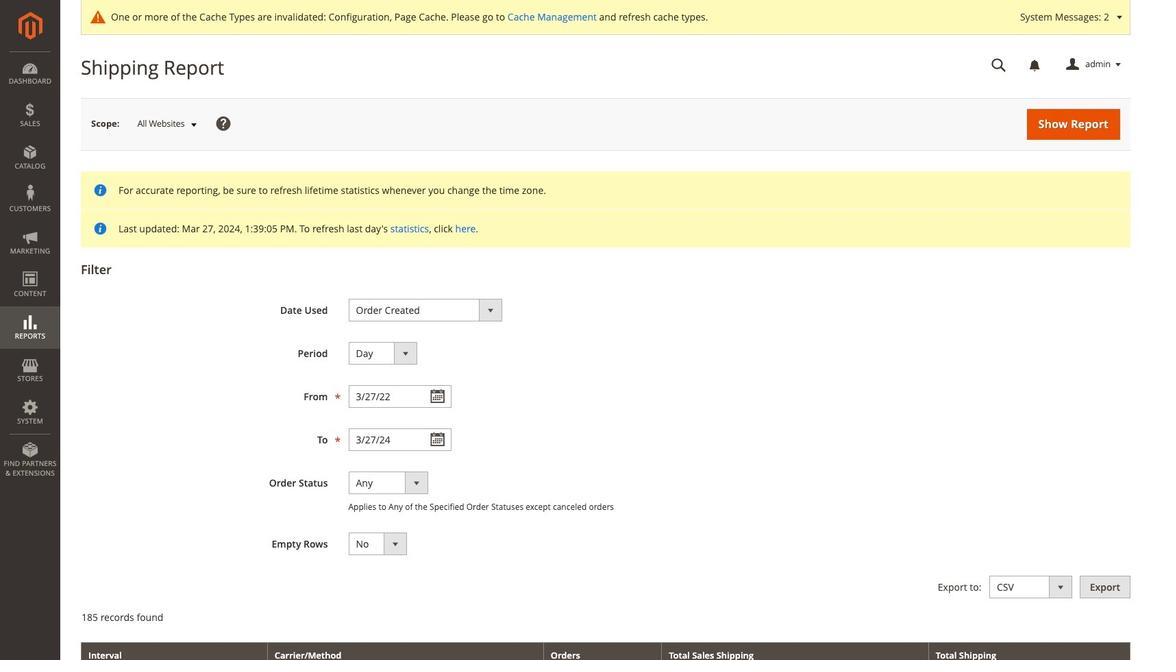 Task type: locate. For each thing, give the bounding box(es) containing it.
menu bar
[[0, 51, 60, 485]]

None text field
[[983, 53, 1017, 77], [349, 385, 452, 408], [983, 53, 1017, 77], [349, 385, 452, 408]]

None text field
[[349, 429, 452, 451]]

magento admin panel image
[[18, 12, 42, 40]]



